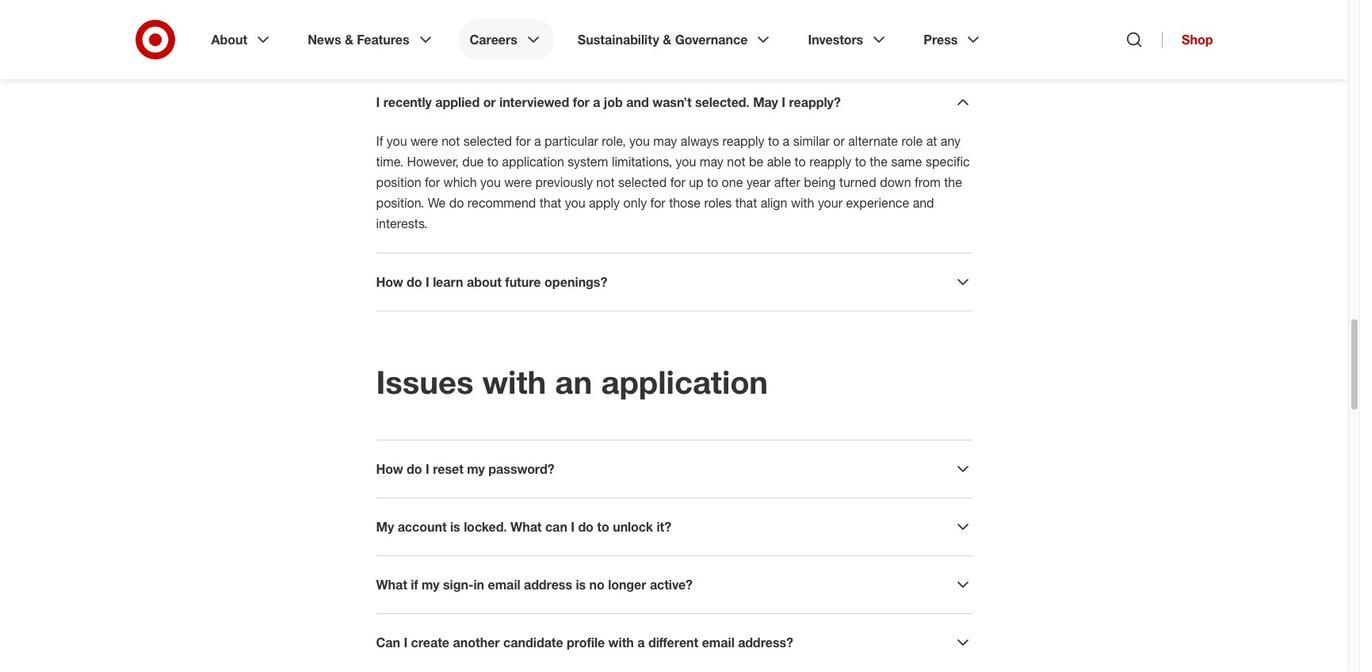 Task type: vqa. For each thing, say whether or not it's contained in the screenshot.
the is
yes



Task type: locate. For each thing, give the bounding box(es) containing it.
0 horizontal spatial selected
[[464, 133, 512, 149]]

1 horizontal spatial the
[[945, 174, 963, 190]]

sustainability & governance
[[578, 32, 748, 48]]

keep up investors link
[[848, 0, 875, 10]]

& for news
[[345, 32, 354, 48]]

or inside "i recently applied or interviewed for a job and wasn't selected. may i reapply?" dropdown button
[[483, 94, 496, 110]]

how up my
[[376, 461, 403, 477]]

1 vertical spatial is
[[576, 577, 586, 593]]

due
[[462, 154, 484, 170]]

specific
[[926, 154, 970, 170]]

good
[[711, 36, 740, 52]]

1 horizontal spatial interests.
[[827, 15, 879, 31]]

be up year
[[749, 154, 764, 170]]

jobs.
[[810, 36, 837, 52]]

1 vertical spatial how
[[376, 461, 403, 477]]

apply left only
[[589, 195, 620, 211]]

alternate
[[849, 133, 898, 149]]

0 horizontal spatial application
[[502, 154, 564, 170]]

may down matches
[[655, 36, 679, 52]]

1 vertical spatial or
[[834, 133, 845, 149]]

1 vertical spatial keep
[[938, 15, 966, 31]]

can i create another candidate profile with a different email address?
[[376, 635, 794, 651]]

your down being
[[818, 195, 843, 211]]

a
[[620, 15, 627, 31], [700, 36, 707, 52], [593, 94, 601, 110], [534, 133, 541, 149], [783, 133, 790, 149], [638, 635, 645, 651]]

what up can
[[376, 577, 407, 593]]

always
[[681, 133, 719, 149]]

experience down encourage
[[735, 15, 799, 31]]

do inside dropdown button
[[578, 519, 594, 535]]

openings?
[[545, 274, 608, 290]]

reapply up the one on the right of the page
[[723, 133, 765, 149]]

0 horizontal spatial interests.
[[376, 216, 428, 232]]

interests.
[[827, 15, 879, 31], [376, 216, 428, 232]]

1 vertical spatial be
[[749, 154, 764, 170]]

to
[[833, 0, 844, 10], [768, 133, 780, 149], [487, 154, 499, 170], [795, 154, 806, 170], [855, 154, 867, 170], [707, 174, 718, 190], [597, 519, 610, 535]]

1 horizontal spatial apply
[[589, 195, 620, 211]]

we inside the . we encourage you to keep an eye out for future opportunities and apply again when a role matches your experience and interests. we'll also keep your resume on file and reach out if we think you may be a good fit for other jobs.
[[723, 0, 741, 10]]

that down previously
[[540, 195, 562, 211]]

may up limitations,
[[654, 133, 677, 149]]

account
[[398, 519, 447, 535]]

2 how from the top
[[376, 461, 403, 477]]

0 horizontal spatial my
[[422, 577, 440, 593]]

2 vertical spatial may
[[700, 154, 724, 170]]

1 vertical spatial we
[[428, 195, 446, 211]]

i inside dropdown button
[[571, 519, 575, 535]]

email
[[488, 577, 521, 593], [702, 635, 735, 651]]

& down matches
[[663, 32, 672, 48]]

for down interviewed
[[516, 133, 531, 149]]

&
[[345, 32, 354, 48], [663, 32, 672, 48]]

to right able at the right of page
[[795, 154, 806, 170]]

future right about on the left
[[505, 274, 541, 290]]

keep up press
[[938, 15, 966, 31]]

0 vertical spatial not
[[442, 133, 460, 149]]

you right think
[[631, 36, 651, 52]]

with
[[791, 195, 815, 211], [483, 363, 546, 401], [609, 635, 634, 651]]

0 horizontal spatial apply
[[517, 15, 548, 31]]

reset
[[433, 461, 464, 477]]

future
[[376, 15, 409, 31], [505, 274, 541, 290]]

1 & from the left
[[345, 32, 354, 48]]

an
[[879, 0, 893, 10], [555, 363, 593, 401]]

your down the .
[[707, 15, 732, 31]]

1 vertical spatial were
[[504, 174, 532, 190]]

no
[[590, 577, 605, 593]]

different
[[649, 635, 699, 651]]

and up careers
[[492, 15, 513, 31]]

0 horizontal spatial not
[[442, 133, 460, 149]]

1 horizontal spatial that
[[736, 195, 757, 211]]

how
[[376, 274, 403, 290], [376, 461, 403, 477]]

0 vertical spatial my
[[467, 461, 485, 477]]

encourage
[[745, 0, 805, 10]]

be down matches
[[682, 36, 697, 52]]

is left "locked."
[[450, 519, 460, 535]]

create
[[411, 635, 450, 651]]

we down which
[[428, 195, 446, 211]]

is inside dropdown button
[[576, 577, 586, 593]]

1 horizontal spatial we
[[723, 0, 741, 10]]

news & features link
[[297, 19, 446, 60]]

for left up
[[670, 174, 686, 190]]

0 vertical spatial future
[[376, 15, 409, 31]]

1 horizontal spatial experience
[[846, 195, 910, 211]]

role inside if you were not selected for a particular role, you may always reapply to a similar or alternate role at any time. however, due to application system limitations, you may not be able to reapply to the same specific position for which you were previously not selected for up to one year after being turned down from the position. we do recommend that you apply only for those roles that align with your experience and interests.
[[902, 133, 923, 149]]

be
[[682, 36, 697, 52], [749, 154, 764, 170]]

about
[[467, 274, 502, 290]]

any
[[941, 133, 961, 149]]

0 horizontal spatial or
[[483, 94, 496, 110]]

role inside the . we encourage you to keep an eye out for future opportunities and apply again when a role matches your experience and interests. we'll also keep your resume on file and reach out if we think you may be a good fit for other jobs.
[[630, 15, 651, 31]]

2 horizontal spatial with
[[791, 195, 815, 211]]

1 horizontal spatial reapply
[[810, 154, 852, 170]]

my
[[376, 519, 394, 535]]

1 horizontal spatial an
[[879, 0, 893, 10]]

being
[[804, 174, 836, 190]]

1 vertical spatial the
[[945, 174, 963, 190]]

1 that from the left
[[540, 195, 562, 211]]

which
[[444, 174, 477, 190]]

after
[[774, 174, 801, 190]]

2 vertical spatial not
[[597, 174, 615, 190]]

you up limitations,
[[630, 133, 650, 149]]

we inside if you were not selected for a particular role, you may always reapply to a similar or alternate role at any time. however, due to application system limitations, you may not be able to reapply to the same specific position for which you were previously not selected for up to one year after being turned down from the position. we do recommend that you apply only for those roles that align with your experience and interests.
[[428, 195, 446, 211]]

1 horizontal spatial my
[[467, 461, 485, 477]]

time.
[[376, 154, 404, 170]]

a up able at the right of page
[[783, 133, 790, 149]]

i recently applied or interviewed for a job and wasn't selected. may i reapply?
[[376, 94, 841, 110]]

at
[[927, 133, 937, 149]]

0 horizontal spatial what
[[376, 577, 407, 593]]

or right similar
[[834, 133, 845, 149]]

out up also
[[920, 0, 938, 10]]

email right different
[[702, 635, 735, 651]]

1 horizontal spatial with
[[609, 635, 634, 651]]

from
[[915, 174, 941, 190]]

and inside dropdown button
[[627, 94, 649, 110]]

may down the always
[[700, 154, 724, 170]]

in
[[474, 577, 485, 593]]

a left good
[[700, 36, 707, 52]]

candidate
[[503, 635, 563, 651]]

reapply up being
[[810, 154, 852, 170]]

1 horizontal spatial not
[[597, 174, 615, 190]]

0 horizontal spatial the
[[870, 154, 888, 170]]

1 horizontal spatial role
[[902, 133, 923, 149]]

0 horizontal spatial out
[[548, 36, 566, 52]]

your
[[707, 15, 732, 31], [376, 36, 401, 52], [818, 195, 843, 211]]

not down system on the top of the page
[[597, 174, 615, 190]]

2 horizontal spatial not
[[727, 154, 746, 170]]

to inside the . we encourage you to keep an eye out for future opportunities and apply again when a role matches your experience and interests. we'll also keep your resume on file and reach out if we think you may be a good fit for other jobs.
[[833, 0, 844, 10]]

how for how do i learn about future openings?
[[376, 274, 403, 290]]

role left at
[[902, 133, 923, 149]]

not up the one on the right of the page
[[727, 154, 746, 170]]

2 & from the left
[[663, 32, 672, 48]]

0 vertical spatial reapply
[[723, 133, 765, 149]]

out
[[920, 0, 938, 10], [548, 36, 566, 52]]

what left can
[[511, 519, 542, 535]]

to right "due"
[[487, 154, 499, 170]]

.
[[716, 0, 720, 10]]

if left we
[[570, 36, 577, 52]]

1 horizontal spatial were
[[504, 174, 532, 190]]

were
[[411, 133, 438, 149], [504, 174, 532, 190]]

for inside "i recently applied or interviewed for a job and wasn't selected. may i reapply?" dropdown button
[[573, 94, 590, 110]]

when
[[586, 15, 616, 31]]

that
[[540, 195, 562, 211], [736, 195, 757, 211]]

. we encourage you to keep an eye out for future opportunities and apply again when a role matches your experience and interests. we'll also keep your resume on file and reach out if we think you may be a good fit for other jobs.
[[376, 0, 966, 52]]

future up features
[[376, 15, 409, 31]]

1 horizontal spatial what
[[511, 519, 542, 535]]

investors link
[[797, 19, 900, 60]]

position
[[376, 174, 421, 190]]

1 vertical spatial what
[[376, 577, 407, 593]]

to left unlock
[[597, 519, 610, 535]]

if inside dropdown button
[[411, 577, 418, 593]]

0 vertical spatial an
[[879, 0, 893, 10]]

we
[[580, 36, 596, 52]]

email right the in at the bottom left
[[488, 577, 521, 593]]

do down which
[[449, 195, 464, 211]]

0 vertical spatial interests.
[[827, 15, 879, 31]]

my left sign-
[[422, 577, 440, 593]]

what inside dropdown button
[[511, 519, 542, 535]]

i recently applied or interviewed for a job and wasn't selected. may i reapply? button
[[376, 93, 972, 112]]

selected.
[[695, 94, 750, 110]]

to up the investors
[[833, 0, 844, 10]]

0 vertical spatial the
[[870, 154, 888, 170]]

application
[[502, 154, 564, 170], [601, 363, 768, 401]]

is left the no
[[576, 577, 586, 593]]

1 horizontal spatial out
[[920, 0, 938, 10]]

1 horizontal spatial selected
[[618, 174, 667, 190]]

1 vertical spatial my
[[422, 577, 440, 593]]

do left learn
[[407, 274, 422, 290]]

for
[[942, 0, 957, 10], [758, 36, 773, 52], [573, 94, 590, 110], [516, 133, 531, 149], [425, 174, 440, 190], [670, 174, 686, 190], [651, 195, 666, 211]]

the down alternate
[[870, 154, 888, 170]]

selected down limitations,
[[618, 174, 667, 190]]

my account is locked. what can i do to unlock it?
[[376, 519, 672, 535]]

apply up reach at the left of page
[[517, 15, 548, 31]]

1 vertical spatial apply
[[589, 195, 620, 211]]

think
[[600, 36, 627, 52]]

0 vertical spatial or
[[483, 94, 496, 110]]

1 vertical spatial email
[[702, 635, 735, 651]]

not
[[442, 133, 460, 149], [727, 154, 746, 170], [597, 174, 615, 190]]

0 vertical spatial be
[[682, 36, 697, 52]]

0 vertical spatial how
[[376, 274, 403, 290]]

1 horizontal spatial your
[[707, 15, 732, 31]]

do
[[449, 195, 464, 211], [407, 274, 422, 290], [407, 461, 422, 477], [578, 519, 594, 535]]

0 vertical spatial may
[[655, 36, 679, 52]]

0 horizontal spatial experience
[[735, 15, 799, 31]]

job
[[604, 94, 623, 110]]

1 horizontal spatial or
[[834, 133, 845, 149]]

interests. up the investors
[[827, 15, 879, 31]]

one
[[722, 174, 743, 190]]

learn
[[433, 274, 463, 290]]

were up recommend
[[504, 174, 532, 190]]

1 horizontal spatial future
[[505, 274, 541, 290]]

1 horizontal spatial application
[[601, 363, 768, 401]]

0 vertical spatial keep
[[848, 0, 875, 10]]

1 vertical spatial role
[[902, 133, 923, 149]]

0 horizontal spatial with
[[483, 363, 546, 401]]

0 horizontal spatial &
[[345, 32, 354, 48]]

your inside if you were not selected for a particular role, you may always reapply to a similar or alternate role at any time. however, due to application system limitations, you may not be able to reapply to the same specific position for which you were previously not selected for up to one year after being turned down from the position. we do recommend that you apply only for those roles that align with your experience and interests.
[[818, 195, 843, 211]]

and right "job"
[[627, 94, 649, 110]]

& right news at top
[[345, 32, 354, 48]]

those
[[669, 195, 701, 211]]

1 vertical spatial interests.
[[376, 216, 428, 232]]

0 vertical spatial if
[[570, 36, 577, 52]]

for left "job"
[[573, 94, 590, 110]]

experience inside the . we encourage you to keep an eye out for future opportunities and apply again when a role matches your experience and interests. we'll also keep your resume on file and reach out if we think you may be a good fit for other jobs.
[[735, 15, 799, 31]]

1 vertical spatial if
[[411, 577, 418, 593]]

to right up
[[707, 174, 718, 190]]

if left sign-
[[411, 577, 418, 593]]

1 vertical spatial may
[[654, 133, 677, 149]]

turned
[[840, 174, 877, 190]]

2 vertical spatial with
[[609, 635, 634, 651]]

0 vertical spatial we
[[723, 0, 741, 10]]

what
[[511, 519, 542, 535], [376, 577, 407, 593]]

interests. inside the . we encourage you to keep an eye out for future opportunities and apply again when a role matches your experience and interests. we'll also keep your resume on file and reach out if we think you may be a good fit for other jobs.
[[827, 15, 879, 31]]

0 vertical spatial application
[[502, 154, 564, 170]]

0 vertical spatial role
[[630, 15, 651, 31]]

role up sustainability & governance
[[630, 15, 651, 31]]

were up however,
[[411, 133, 438, 149]]

if
[[376, 133, 383, 149]]

or right applied
[[483, 94, 496, 110]]

issues
[[376, 363, 474, 401]]

1 horizontal spatial be
[[749, 154, 764, 170]]

we right the .
[[723, 0, 741, 10]]

that down year
[[736, 195, 757, 211]]

be inside if you were not selected for a particular role, you may always reapply to a similar or alternate role at any time. however, due to application system limitations, you may not be able to reapply to the same specific position for which you were previously not selected for up to one year after being turned down from the position. we do recommend that you apply only for those roles that align with your experience and interests.
[[749, 154, 764, 170]]

1 vertical spatial future
[[505, 274, 541, 290]]

1 horizontal spatial keep
[[938, 15, 966, 31]]

selected up "due"
[[464, 133, 512, 149]]

your left resume
[[376, 36, 401, 52]]

issues with an application
[[376, 363, 768, 401]]

0 vertical spatial experience
[[735, 15, 799, 31]]

the down specific
[[945, 174, 963, 190]]

2 vertical spatial your
[[818, 195, 843, 211]]

0 vertical spatial email
[[488, 577, 521, 593]]

do right can
[[578, 519, 594, 535]]

0 horizontal spatial future
[[376, 15, 409, 31]]

0 horizontal spatial were
[[411, 133, 438, 149]]

experience
[[735, 15, 799, 31], [846, 195, 910, 211]]

0 horizontal spatial that
[[540, 195, 562, 211]]

1 vertical spatial with
[[483, 363, 546, 401]]

not up however,
[[442, 133, 460, 149]]

0 horizontal spatial role
[[630, 15, 651, 31]]

can
[[545, 519, 568, 535]]

0 horizontal spatial is
[[450, 519, 460, 535]]

0 vertical spatial with
[[791, 195, 815, 211]]

interests. down position.
[[376, 216, 428, 232]]

0 horizontal spatial email
[[488, 577, 521, 593]]

can i create another candidate profile with a different email address? button
[[376, 634, 972, 653]]

0 horizontal spatial your
[[376, 36, 401, 52]]

a left different
[[638, 635, 645, 651]]

interviewed
[[500, 94, 569, 110]]

press
[[924, 32, 958, 48]]

and down from
[[913, 195, 935, 211]]

1 horizontal spatial is
[[576, 577, 586, 593]]

it?
[[657, 519, 672, 535]]

0 horizontal spatial if
[[411, 577, 418, 593]]

1 vertical spatial an
[[555, 363, 593, 401]]

do inside if you were not selected for a particular role, you may always reapply to a similar or alternate role at any time. however, due to application system limitations, you may not be able to reapply to the same specific position for which you were previously not selected for up to one year after being turned down from the position. we do recommend that you apply only for those roles that align with your experience and interests.
[[449, 195, 464, 211]]

0 vertical spatial apply
[[517, 15, 548, 31]]

is
[[450, 519, 460, 535], [576, 577, 586, 593]]

1 vertical spatial experience
[[846, 195, 910, 211]]

how left learn
[[376, 274, 403, 290]]

to inside dropdown button
[[597, 519, 610, 535]]

0 vertical spatial is
[[450, 519, 460, 535]]

and
[[492, 15, 513, 31], [802, 15, 824, 31], [488, 36, 509, 52], [627, 94, 649, 110], [913, 195, 935, 211]]

limitations,
[[612, 154, 672, 170]]

1 vertical spatial application
[[601, 363, 768, 401]]

experience down down
[[846, 195, 910, 211]]

0 horizontal spatial we
[[428, 195, 446, 211]]

recently
[[383, 94, 432, 110]]

my right reset
[[467, 461, 485, 477]]

longer
[[608, 577, 647, 593]]

can
[[376, 635, 400, 651]]

1 how from the top
[[376, 274, 403, 290]]

out down the again on the top left of the page
[[548, 36, 566, 52]]

1 horizontal spatial email
[[702, 635, 735, 651]]

up
[[689, 174, 704, 190]]

and right file
[[488, 36, 509, 52]]

what if my sign-in email address is no longer active?
[[376, 577, 693, 593]]



Task type: describe. For each thing, give the bounding box(es) containing it.
1 vertical spatial out
[[548, 36, 566, 52]]

down
[[880, 174, 911, 190]]

how for how do i reset my password?
[[376, 461, 403, 477]]

for down however,
[[425, 174, 440, 190]]

and inside if you were not selected for a particular role, you may always reapply to a similar or alternate role at any time. however, due to application system limitations, you may not be able to reapply to the same specific position for which you were previously not selected for up to one year after being turned down from the position. we do recommend that you apply only for those roles that align with your experience and interests.
[[913, 195, 935, 211]]

a left particular
[[534, 133, 541, 149]]

we'll
[[882, 15, 908, 31]]

sign-
[[443, 577, 474, 593]]

with inside if you were not selected for a particular role, you may always reapply to a similar or alternate role at any time. however, due to application system limitations, you may not be able to reapply to the same specific position for which you were previously not selected for up to one year after being turned down from the position. we do recommend that you apply only for those roles that align with your experience and interests.
[[791, 195, 815, 211]]

able
[[767, 154, 791, 170]]

unlock
[[613, 519, 653, 535]]

news
[[308, 32, 341, 48]]

sustainability
[[578, 32, 660, 48]]

address?
[[738, 635, 794, 651]]

position.
[[376, 195, 424, 211]]

for right only
[[651, 195, 666, 211]]

other
[[777, 36, 806, 52]]

a left "job"
[[593, 94, 601, 110]]

apply inside if you were not selected for a particular role, you may always reapply to a similar or alternate role at any time. however, due to application system limitations, you may not be able to reapply to the same specific position for which you were previously not selected for up to one year after being turned down from the position. we do recommend that you apply only for those roles that align with your experience and interests.
[[589, 195, 620, 211]]

future inside how do i learn about future openings? dropdown button
[[505, 274, 541, 290]]

however,
[[407, 154, 459, 170]]

locked.
[[464, 519, 507, 535]]

you up up
[[676, 154, 696, 170]]

you down previously
[[565, 195, 586, 211]]

if inside the . we encourage you to keep an eye out for future opportunities and apply again when a role matches your experience and interests. we'll also keep your resume on file and reach out if we think you may be a good fit for other jobs.
[[570, 36, 577, 52]]

shop
[[1182, 32, 1214, 48]]

previously
[[536, 174, 593, 190]]

you up the investors
[[809, 0, 829, 10]]

0 vertical spatial out
[[920, 0, 938, 10]]

how do i learn about future openings?
[[376, 274, 608, 290]]

particular
[[545, 133, 598, 149]]

is inside dropdown button
[[450, 519, 460, 535]]

1 vertical spatial not
[[727, 154, 746, 170]]

about link
[[200, 19, 284, 60]]

only
[[624, 195, 647, 211]]

careers link
[[459, 19, 554, 60]]

shop link
[[1162, 32, 1214, 48]]

do left reset
[[407, 461, 422, 477]]

an inside the . we encourage you to keep an eye out for future opportunities and apply again when a role matches your experience and interests. we'll also keep your resume on file and reach out if we think you may be a good fit for other jobs.
[[879, 0, 893, 10]]

features
[[357, 32, 410, 48]]

recommend
[[468, 195, 536, 211]]

interests. inside if you were not selected for a particular role, you may always reapply to a similar or alternate role at any time. however, due to application system limitations, you may not be able to reapply to the same specific position for which you were previously not selected for up to one year after being turned down from the position. we do recommend that you apply only for those roles that align with your experience and interests.
[[376, 216, 428, 232]]

another
[[453, 635, 500, 651]]

opportunities
[[413, 15, 488, 31]]

how do i reset my password?
[[376, 461, 555, 477]]

role,
[[602, 133, 626, 149]]

0 vertical spatial were
[[411, 133, 438, 149]]

you right if
[[387, 133, 407, 149]]

a up sustainability
[[620, 15, 627, 31]]

1 vertical spatial your
[[376, 36, 401, 52]]

experience inside if you were not selected for a particular role, you may always reapply to a similar or alternate role at any time. however, due to application system limitations, you may not be able to reapply to the same specific position for which you were previously not selected for up to one year after being turned down from the position. we do recommend that you apply only for those roles that align with your experience and interests.
[[846, 195, 910, 211]]

file
[[468, 36, 484, 52]]

to up turned
[[855, 154, 867, 170]]

resume
[[404, 36, 447, 52]]

year
[[747, 174, 771, 190]]

how do i learn about future openings? button
[[376, 273, 972, 292]]

with inside dropdown button
[[609, 635, 634, 651]]

on
[[450, 36, 465, 52]]

careers
[[470, 32, 518, 48]]

applied
[[436, 94, 480, 110]]

0 horizontal spatial keep
[[848, 0, 875, 10]]

what inside dropdown button
[[376, 577, 407, 593]]

matches
[[655, 15, 704, 31]]

0 horizontal spatial an
[[555, 363, 593, 401]]

wasn't
[[653, 94, 692, 110]]

apply inside the . we encourage you to keep an eye out for future opportunities and apply again when a role matches your experience and interests. we'll also keep your resume on file and reach out if we think you may be a good fit for other jobs.
[[517, 15, 548, 31]]

press link
[[913, 19, 995, 60]]

may
[[753, 94, 778, 110]]

address
[[524, 577, 572, 593]]

active?
[[650, 577, 693, 593]]

0 vertical spatial your
[[707, 15, 732, 31]]

sustainability & governance link
[[567, 19, 785, 60]]

password?
[[489, 461, 555, 477]]

future inside the . we encourage you to keep an eye out for future opportunities and apply again when a role matches your experience and interests. we'll also keep your resume on file and reach out if we think you may be a good fit for other jobs.
[[376, 15, 409, 31]]

1 vertical spatial reapply
[[810, 154, 852, 170]]

governance
[[675, 32, 748, 48]]

to up able at the right of page
[[768, 133, 780, 149]]

and up jobs.
[[802, 15, 824, 31]]

or inside if you were not selected for a particular role, you may always reapply to a similar or alternate role at any time. however, due to application system limitations, you may not be able to reapply to the same specific position for which you were previously not selected for up to one year after being turned down from the position. we do recommend that you apply only for those roles that align with your experience and interests.
[[834, 133, 845, 149]]

news & features
[[308, 32, 410, 48]]

0 vertical spatial selected
[[464, 133, 512, 149]]

2 that from the left
[[736, 195, 757, 211]]

application inside if you were not selected for a particular role, you may always reapply to a similar or alternate role at any time. however, due to application system limitations, you may not be able to reapply to the same specific position for which you were previously not selected for up to one year after being turned down from the position. we do recommend that you apply only for those roles that align with your experience and interests.
[[502, 154, 564, 170]]

you up recommend
[[481, 174, 501, 190]]

how do i reset my password? button
[[376, 460, 972, 479]]

same
[[892, 154, 923, 170]]

for up press link in the right of the page
[[942, 0, 957, 10]]

if you were not selected for a particular role, you may always reapply to a similar or alternate role at any time. however, due to application system limitations, you may not be able to reapply to the same specific position for which you were previously not selected for up to one year after being turned down from the position. we do recommend that you apply only for those roles that align with your experience and interests.
[[376, 133, 970, 232]]

similar
[[793, 133, 830, 149]]

about
[[211, 32, 247, 48]]

investors
[[808, 32, 864, 48]]

reapply?
[[789, 94, 841, 110]]

be inside the . we encourage you to keep an eye out for future opportunities and apply again when a role matches your experience and interests. we'll also keep your resume on file and reach out if we think you may be a good fit for other jobs.
[[682, 36, 697, 52]]

fit
[[744, 36, 754, 52]]

for right fit
[[758, 36, 773, 52]]

my account is locked. what can i do to unlock it? button
[[376, 518, 972, 537]]

system
[[568, 154, 609, 170]]

align
[[761, 195, 788, 211]]

again
[[551, 15, 582, 31]]

may inside the . we encourage you to keep an eye out for future opportunities and apply again when a role matches your experience and interests. we'll also keep your resume on file and reach out if we think you may be a good fit for other jobs.
[[655, 36, 679, 52]]

& for sustainability
[[663, 32, 672, 48]]

1 vertical spatial selected
[[618, 174, 667, 190]]



